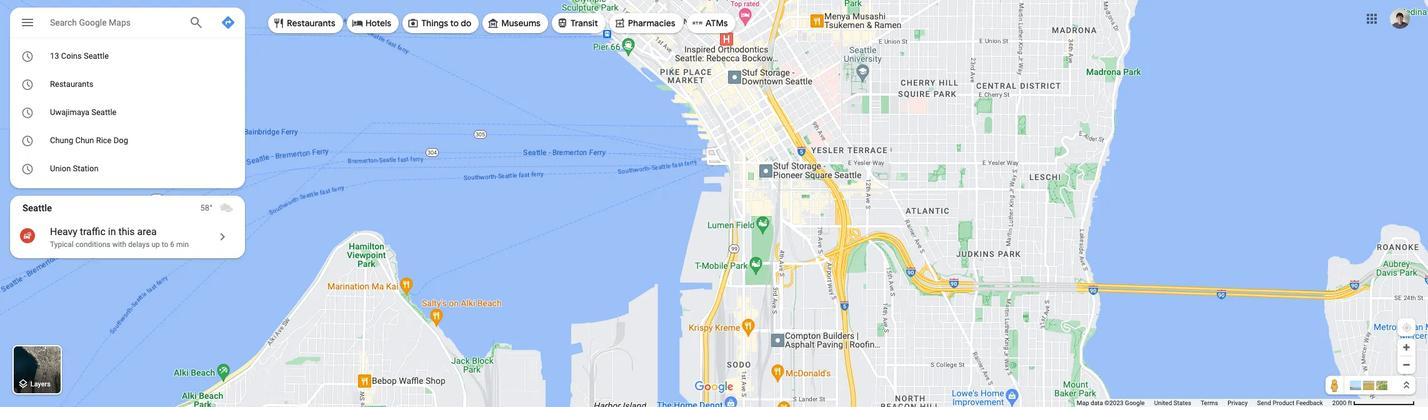 Task type: vqa. For each thing, say whether or not it's contained in the screenshot.
'Seattle' inside the SEATTLE region
yes



Task type: describe. For each thing, give the bounding box(es) containing it.
united states button
[[1155, 399, 1192, 407]]

chung chun rice dog
[[50, 136, 128, 145]]

1 vertical spatial google
[[1126, 400, 1145, 406]]

 for 13 coins seattle
[[21, 48, 34, 64]]

13
[[50, 51, 59, 61]]

this
[[118, 226, 135, 238]]

to inside button
[[450, 18, 459, 29]]

restaurants inside  cell
[[50, 79, 93, 89]]

recently viewed image for restaurants
[[21, 77, 34, 92]]

states
[[1174, 400, 1192, 406]]

chun
[[75, 136, 94, 145]]

cannot access your location image
[[1402, 322, 1413, 333]]

seattle region
[[10, 196, 245, 258]]

©2023
[[1105, 400, 1124, 406]]

3  cell from the top
[[10, 103, 216, 123]]


[[20, 14, 35, 31]]

delays
[[128, 240, 150, 249]]

 for uwajimaya seattle
[[21, 105, 34, 120]]

 button
[[10, 8, 45, 40]]

coins
[[61, 51, 82, 61]]

uwajimaya
[[50, 108, 89, 117]]

area
[[137, 226, 157, 238]]

united
[[1155, 400, 1173, 406]]

 for chung chun rice dog
[[21, 133, 34, 149]]

seattle weather group
[[200, 196, 245, 221]]

restaurants inside button
[[287, 18, 336, 29]]

terms
[[1201, 400, 1219, 406]]

search google maps field containing search google maps
[[10, 8, 245, 38]]

things to do
[[422, 18, 472, 29]]

recently viewed image for chung chun rice dog
[[21, 133, 34, 149]]

 for restaurants
[[21, 77, 34, 92]]

ft
[[1349, 400, 1353, 406]]

union station
[[50, 164, 99, 173]]

hotels button
[[347, 8, 399, 38]]

google account: nolan park  
(nolan.park@adept.ai) image
[[1391, 9, 1411, 29]]

privacy
[[1228, 400, 1248, 406]]

restaurants button
[[268, 8, 343, 38]]

2000
[[1333, 400, 1347, 406]]

heavy traffic in this area typical conditions with delays up to 6 min
[[50, 226, 189, 249]]

recently viewed image for 13 coins seattle
[[21, 48, 34, 64]]

1  cell from the top
[[10, 46, 216, 66]]

do
[[461, 18, 472, 29]]

google maps element
[[0, 0, 1429, 407]]

things
[[422, 18, 448, 29]]

58°
[[200, 203, 213, 213]]

5  cell from the top
[[10, 159, 216, 179]]

pharmacies button
[[609, 8, 683, 38]]

conditions
[[76, 240, 110, 249]]

0 vertical spatial seattle
[[84, 51, 109, 61]]

union
[[50, 164, 71, 173]]

feedback
[[1297, 400, 1324, 406]]

map data ©2023 google
[[1077, 400, 1145, 406]]

atms button
[[687, 8, 736, 38]]

layers
[[30, 380, 51, 389]]

hotels
[[366, 18, 392, 29]]



Task type: locate. For each thing, give the bounding box(es) containing it.
maps
[[109, 18, 131, 28]]

recently viewed image left chung
[[21, 133, 34, 149]]

0 vertical spatial recently viewed image
[[21, 77, 34, 92]]

restaurants down coins
[[50, 79, 93, 89]]

 left union
[[21, 161, 34, 177]]

2  from the top
[[21, 77, 34, 92]]

traffic
[[80, 226, 106, 238]]

seattle inside seattle region
[[23, 203, 52, 214]]

send product feedback button
[[1258, 399, 1324, 407]]

recently viewed image left 'uwajimaya'
[[21, 105, 34, 120]]

uwajimaya seattle
[[50, 108, 117, 117]]

to left do
[[450, 18, 459, 29]]

0 vertical spatial google
[[79, 18, 107, 28]]

None search field
[[10, 8, 245, 188]]

up
[[152, 240, 160, 249]]

 down '' button
[[21, 77, 34, 92]]

1 recently viewed image from the top
[[21, 77, 34, 92]]

4  from the top
[[21, 133, 34, 149]]

things to do button
[[403, 8, 479, 38]]

1 vertical spatial to
[[162, 240, 168, 249]]

seattle
[[84, 51, 109, 61], [91, 108, 117, 117], [23, 203, 52, 214]]

restaurants left hotels button
[[287, 18, 336, 29]]

recently viewed image for union station
[[21, 161, 34, 177]]

13 coins seattle
[[50, 51, 109, 61]]

3 recently viewed image from the top
[[21, 133, 34, 149]]

seattle up rice
[[91, 108, 117, 117]]

typical
[[50, 240, 74, 249]]

seattle right coins
[[84, 51, 109, 61]]

recently viewed image left union
[[21, 161, 34, 177]]

in
[[108, 226, 116, 238]]

Search Google Maps field
[[10, 8, 245, 38], [50, 14, 179, 29]]

suggestions grid
[[10, 38, 245, 188]]

rice
[[96, 136, 112, 145]]

google
[[79, 18, 107, 28], [1126, 400, 1145, 406]]

google right ©2023
[[1126, 400, 1145, 406]]

map
[[1077, 400, 1090, 406]]

1 horizontal spatial to
[[450, 18, 459, 29]]

museums button
[[483, 8, 548, 38]]

2 recently viewed image from the top
[[21, 105, 34, 120]]

restaurants
[[287, 18, 336, 29], [50, 79, 93, 89]]

recently viewed image
[[21, 48, 34, 64], [21, 161, 34, 177]]

recently viewed image
[[21, 77, 34, 92], [21, 105, 34, 120], [21, 133, 34, 149]]

1 vertical spatial recently viewed image
[[21, 105, 34, 120]]

atms
[[706, 18, 728, 29]]

google left maps
[[79, 18, 107, 28]]

cloudy image
[[219, 201, 234, 216]]

to inside heavy traffic in this area typical conditions with delays up to 6 min
[[162, 240, 168, 249]]

to
[[450, 18, 459, 29], [162, 240, 168, 249]]

transit button
[[552, 8, 606, 38]]

min
[[176, 240, 189, 249]]

1 horizontal spatial google
[[1126, 400, 1145, 406]]

1 horizontal spatial restaurants
[[287, 18, 336, 29]]

heavy
[[50, 226, 77, 238]]

 left "13"
[[21, 48, 34, 64]]

museums
[[502, 18, 541, 29]]

 cell
[[10, 46, 216, 66], [10, 74, 216, 94], [10, 103, 216, 123], [10, 131, 216, 151], [10, 159, 216, 179]]

recently viewed image for uwajimaya seattle
[[21, 105, 34, 120]]

 for union station
[[21, 161, 34, 177]]

1  from the top
[[21, 48, 34, 64]]

 left 'uwajimaya'
[[21, 105, 34, 120]]

station
[[73, 164, 99, 173]]

product
[[1273, 400, 1295, 406]]

2 recently viewed image from the top
[[21, 161, 34, 177]]

footer containing map data ©2023 google
[[1077, 399, 1333, 407]]

none search field containing 
[[10, 8, 245, 188]]

1 vertical spatial recently viewed image
[[21, 161, 34, 177]]

0 horizontal spatial google
[[79, 18, 107, 28]]

1 recently viewed image from the top
[[21, 48, 34, 64]]

to left 6
[[162, 240, 168, 249]]

google inside field
[[79, 18, 107, 28]]

recently viewed image down '' button
[[21, 77, 34, 92]]

3  from the top
[[21, 105, 34, 120]]

transit
[[571, 18, 598, 29]]

zoom out image
[[1402, 360, 1412, 370]]

footer
[[1077, 399, 1333, 407]]

0 vertical spatial recently viewed image
[[21, 48, 34, 64]]

0 vertical spatial restaurants
[[287, 18, 336, 29]]

terms button
[[1201, 399, 1219, 407]]

privacy button
[[1228, 399, 1248, 407]]

show street view coverage image
[[1326, 376, 1345, 395]]

2 vertical spatial recently viewed image
[[21, 133, 34, 149]]

0 vertical spatial to
[[450, 18, 459, 29]]

data
[[1091, 400, 1103, 406]]

dog
[[114, 136, 128, 145]]

4  cell from the top
[[10, 131, 216, 151]]

1 vertical spatial seattle
[[91, 108, 117, 117]]

chung
[[50, 136, 73, 145]]

1 vertical spatial restaurants
[[50, 79, 93, 89]]

2000 ft
[[1333, 400, 1353, 406]]

send
[[1258, 400, 1272, 406]]

none search field inside google maps element
[[10, 8, 245, 188]]

2000 ft button
[[1333, 400, 1416, 406]]

recently viewed image left "13"
[[21, 48, 34, 64]]

zoom in image
[[1402, 343, 1412, 352]]

5  from the top
[[21, 161, 34, 177]]

send product feedback
[[1258, 400, 1324, 406]]

seattle up heavy in the left of the page
[[23, 203, 52, 214]]

0 horizontal spatial to
[[162, 240, 168, 249]]

0 horizontal spatial restaurants
[[50, 79, 93, 89]]

search google maps
[[50, 18, 131, 28]]


[[21, 48, 34, 64], [21, 77, 34, 92], [21, 105, 34, 120], [21, 133, 34, 149], [21, 161, 34, 177]]

 left chung
[[21, 133, 34, 149]]

search
[[50, 18, 77, 28]]

6
[[170, 240, 174, 249]]

pharmacies
[[628, 18, 676, 29]]

with
[[112, 240, 126, 249]]

footer inside google maps element
[[1077, 399, 1333, 407]]

2  cell from the top
[[10, 74, 216, 94]]

united states
[[1155, 400, 1192, 406]]

2 vertical spatial seattle
[[23, 203, 52, 214]]



